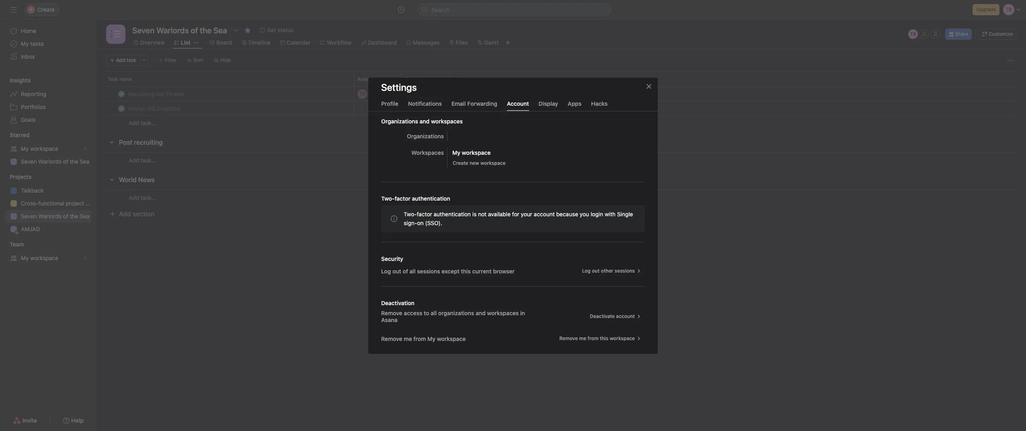 Task type: describe. For each thing, give the bounding box(es) containing it.
browser
[[494, 268, 515, 274]]

me for this
[[580, 335, 587, 341]]

organizations for organizations and workspaces
[[381, 118, 419, 125]]

files
[[456, 39, 468, 46]]

all for sessions
[[410, 268, 416, 274]]

sign-
[[404, 220, 417, 226]]

task name
[[108, 76, 132, 82]]

organizations for organizations
[[407, 133, 444, 139]]

assign hq locations cell
[[97, 101, 355, 116]]

add task… row for post recruiting
[[97, 153, 1027, 168]]

log for log out of all sessions except this current browser
[[381, 268, 391, 274]]

board
[[216, 39, 232, 46]]

files link
[[450, 38, 468, 47]]

remove for remove me from this workspace
[[560, 335, 578, 341]]

1 sessions from the left
[[417, 268, 441, 274]]

factor for two-factor authentication
[[395, 195, 411, 202]]

completed image
[[117, 89, 126, 99]]

hacks
[[592, 100, 608, 107]]

seven warlords of the sea link inside projects element
[[5, 210, 92, 223]]

warlords inside projects element
[[38, 213, 62, 220]]

the inside projects element
[[70, 213, 78, 220]]

notifications
[[408, 100, 442, 107]]

to
[[424, 310, 430, 316]]

post
[[119, 139, 132, 146]]

workspace down remove access to all organizations and workspaces in asana
[[437, 335, 466, 342]]

row containing tb
[[97, 87, 1027, 101]]

goals
[[21, 116, 36, 123]]

notifications button
[[408, 100, 442, 111]]

access
[[404, 310, 423, 316]]

deactivate
[[590, 313, 615, 319]]

world
[[119, 176, 137, 183]]

add section
[[119, 210, 155, 218]]

forwarding
[[468, 100, 498, 107]]

tb button
[[909, 29, 919, 39]]

login
[[591, 211, 604, 218]]

log for log out other sessions
[[583, 268, 591, 274]]

team
[[10, 241, 24, 248]]

log out other sessions button
[[579, 265, 645, 277]]

inbox link
[[5, 50, 92, 63]]

out for of
[[393, 268, 402, 274]]

portfolios link
[[5, 101, 92, 113]]

sessions inside log out other sessions button
[[615, 268, 635, 274]]

black
[[382, 91, 394, 97]]

remove access to all organizations and workspaces in asana
[[381, 310, 525, 323]]

my inside my workspace create new workspace
[[453, 149, 461, 156]]

amjad
[[21, 226, 40, 233]]

remove for remove me from my workspace
[[381, 335, 403, 342]]

add task… for news
[[129, 194, 156, 201]]

invite button
[[8, 414, 42, 428]]

deactivate account
[[590, 313, 635, 319]]

portfolios
[[21, 103, 46, 110]]

close image
[[646, 83, 653, 90]]

starred button
[[0, 131, 30, 139]]

calendar
[[287, 39, 311, 46]]

not
[[478, 211, 487, 218]]

add left section at left
[[119, 210, 131, 218]]

my workspace for my workspace link inside starred element
[[21, 145, 58, 152]]

Assign HQ locations text field
[[127, 104, 183, 112]]

available
[[488, 211, 511, 218]]

my tasks
[[21, 40, 44, 47]]

seven inside projects element
[[21, 213, 37, 220]]

post recruiting
[[119, 139, 163, 146]]

seven warlords of the sea for seven warlords of the sea 'link' within projects element
[[21, 213, 89, 220]]

workspace inside remove me from this workspace button
[[610, 335, 635, 341]]

my workspace for my workspace link inside the teams element
[[21, 255, 58, 262]]

my inside starred element
[[21, 145, 29, 152]]

talkback
[[21, 187, 44, 194]]

team button
[[0, 241, 24, 249]]

share button
[[946, 29, 973, 40]]

board link
[[210, 38, 232, 47]]

collapse task list for this section image for post recruiting
[[109, 139, 115, 146]]

organizations and workspaces
[[381, 118, 463, 125]]

remove me from my workspace
[[381, 335, 466, 342]]

workspace inside teams element
[[30, 255, 58, 262]]

inbox
[[21, 53, 35, 60]]

project
[[66, 200, 84, 207]]

add left task
[[116, 57, 125, 63]]

teams element
[[0, 237, 97, 266]]

reporting link
[[5, 88, 92, 101]]

list link
[[175, 38, 191, 47]]

home
[[21, 27, 36, 34]]

section
[[133, 210, 155, 218]]

workspace up new
[[462, 149, 491, 156]]

my down "to"
[[428, 335, 436, 342]]

workspace inside starred element
[[30, 145, 58, 152]]

tyler
[[369, 91, 380, 97]]

add for add task… button associated with news
[[129, 194, 139, 201]]

home link
[[5, 25, 92, 37]]

asana
[[381, 316, 398, 323]]

with
[[605, 211, 616, 218]]

two-factor authentication is not available for your account because you login with single sign-on (sso).
[[404, 211, 634, 226]]

upgrade button
[[973, 4, 1000, 15]]

seven warlords of the sea link inside starred element
[[5, 155, 92, 168]]

(sso).
[[425, 220, 443, 226]]

add for add task… button related to recruiting
[[129, 157, 139, 164]]

completed image
[[117, 104, 126, 113]]

deactivation
[[381, 300, 415, 306]]

the inside starred element
[[70, 158, 78, 165]]

workspace right new
[[481, 160, 506, 166]]

Recruiting top Pirates text field
[[127, 90, 187, 98]]

create
[[453, 160, 469, 166]]

insights button
[[0, 76, 31, 85]]

organizations
[[439, 310, 475, 316]]

share
[[956, 31, 969, 37]]

list
[[181, 39, 191, 46]]

1 add task… row from the top
[[97, 115, 1027, 130]]

from for this
[[588, 335, 599, 341]]

account inside two-factor authentication is not available for your account because you login with single sign-on (sso).
[[534, 211, 555, 218]]

settings
[[381, 81, 417, 93]]

my workspace link inside starred element
[[5, 142, 92, 155]]

security
[[381, 255, 404, 262]]

on
[[417, 220, 424, 226]]

remove me from this workspace
[[560, 335, 635, 341]]

deactivate account button
[[587, 311, 645, 322]]

0 vertical spatial this
[[461, 268, 471, 274]]

timeline
[[248, 39, 271, 46]]



Task type: vqa. For each thing, say whether or not it's contained in the screenshot.
1 subtask image's 1 comment image
no



Task type: locate. For each thing, give the bounding box(es) containing it.
0 vertical spatial of
[[63, 158, 68, 165]]

factor inside two-factor authentication is not available for your account because you login with single sign-on (sso).
[[417, 211, 433, 218]]

from
[[414, 335, 426, 342], [588, 335, 599, 341]]

hide sidebar image
[[10, 6, 17, 13]]

0 horizontal spatial account
[[534, 211, 555, 218]]

of down cross-functional project plan
[[63, 213, 68, 220]]

from down access at left
[[414, 335, 426, 342]]

seven warlords of the sea link
[[5, 155, 92, 168], [5, 210, 92, 223]]

0 horizontal spatial this
[[461, 268, 471, 274]]

row
[[97, 72, 1027, 87], [106, 86, 1017, 87], [97, 87, 1027, 101], [97, 101, 1027, 116]]

authentication inside two-factor authentication is not available for your account because you login with single sign-on (sso).
[[434, 211, 471, 218]]

log down security
[[381, 268, 391, 274]]

profile
[[381, 100, 399, 107]]

workspaces down email
[[431, 118, 463, 125]]

sea for seven warlords of the sea 'link' inside starred element
[[80, 158, 89, 165]]

1 vertical spatial organizations
[[407, 133, 444, 139]]

sea
[[80, 158, 89, 165], [80, 213, 89, 220]]

factor up sign-
[[395, 195, 411, 202]]

your
[[521, 211, 533, 218]]

task… down assign hq locations 'text field'
[[141, 120, 156, 126]]

2 seven warlords of the sea from the top
[[21, 213, 89, 220]]

factor up on
[[417, 211, 433, 218]]

add task… row
[[97, 115, 1027, 130], [97, 153, 1027, 168], [97, 190, 1027, 205]]

1 vertical spatial add task… row
[[97, 153, 1027, 168]]

1 horizontal spatial factor
[[417, 211, 433, 218]]

2 vertical spatial add task… button
[[129, 193, 156, 202]]

1 horizontal spatial and
[[476, 310, 486, 316]]

1 warlords from the top
[[38, 158, 62, 165]]

from down the deactivate
[[588, 335, 599, 341]]

two- inside two-factor authentication is not available for your account because you login with single sign-on (sso).
[[404, 211, 417, 218]]

my workspace link down goals link
[[5, 142, 92, 155]]

add task… button for news
[[129, 193, 156, 202]]

1 vertical spatial seven warlords of the sea
[[21, 213, 89, 220]]

0 vertical spatial collapse task list for this section image
[[109, 139, 115, 146]]

goals link
[[5, 113, 92, 126]]

factor for two-factor authentication is not available for your account because you login with single sign-on (sso).
[[417, 211, 433, 218]]

for
[[513, 211, 520, 218]]

add
[[116, 57, 125, 63], [129, 120, 139, 126], [129, 157, 139, 164], [129, 194, 139, 201], [119, 210, 131, 218]]

1 vertical spatial seven warlords of the sea link
[[5, 210, 92, 223]]

warlords down cross-functional project plan link
[[38, 213, 62, 220]]

this down the deactivate
[[600, 335, 609, 341]]

remove for remove access to all organizations and workspaces in asana
[[381, 310, 403, 316]]

cross-functional project plan link
[[5, 197, 97, 210]]

add task… for recruiting
[[129, 157, 156, 164]]

sea inside projects element
[[80, 213, 89, 220]]

apps button
[[568, 100, 582, 111]]

all for organizations
[[431, 310, 437, 316]]

seven warlords of the sea for seven warlords of the sea 'link' inside starred element
[[21, 158, 89, 165]]

overview
[[140, 39, 165, 46]]

you
[[580, 211, 590, 218]]

1 vertical spatial seven
[[21, 213, 37, 220]]

my workspace down team
[[21, 255, 58, 262]]

plan
[[85, 200, 97, 207]]

add task… inside header untitled section tree grid
[[129, 120, 156, 126]]

1 sea from the top
[[80, 158, 89, 165]]

1 vertical spatial and
[[476, 310, 486, 316]]

sessions right other
[[615, 268, 635, 274]]

workspaces
[[412, 149, 444, 156]]

assignee
[[358, 76, 378, 82]]

workspace down amjad "link"
[[30, 255, 58, 262]]

0 vertical spatial seven
[[21, 158, 37, 165]]

2 sessions from the left
[[615, 268, 635, 274]]

task
[[108, 76, 118, 82]]

seven warlords of the sea
[[21, 158, 89, 165], [21, 213, 89, 220]]

task… up section at left
[[141, 194, 156, 201]]

0 vertical spatial authentication
[[412, 195, 451, 202]]

0 vertical spatial organizations
[[381, 118, 419, 125]]

add task… row for world news
[[97, 190, 1027, 205]]

display button
[[539, 100, 559, 111]]

add task… down post recruiting
[[129, 157, 156, 164]]

2 my workspace from the top
[[21, 255, 58, 262]]

add task… down assign hq locations 'text field'
[[129, 120, 156, 126]]

1 vertical spatial warlords
[[38, 213, 62, 220]]

1 seven warlords of the sea link from the top
[[5, 155, 92, 168]]

talkback link
[[5, 184, 92, 197]]

my tasks link
[[5, 37, 92, 50]]

0 vertical spatial account
[[534, 211, 555, 218]]

0 horizontal spatial and
[[420, 118, 430, 125]]

and
[[420, 118, 430, 125], [476, 310, 486, 316]]

two- for two-factor authentication is not available for your account because you login with single sign-on (sso).
[[404, 211, 417, 218]]

email forwarding button
[[452, 100, 498, 111]]

account right the deactivate
[[617, 313, 635, 319]]

add task… button up section at left
[[129, 193, 156, 202]]

remove me from this workspace button
[[556, 333, 645, 344]]

of inside projects element
[[63, 213, 68, 220]]

0 vertical spatial add task…
[[129, 120, 156, 126]]

authentication for two-factor authentication
[[412, 195, 451, 202]]

1 out from the left
[[393, 268, 402, 274]]

workspaces left in at right
[[487, 310, 519, 316]]

the
[[70, 158, 78, 165], [70, 213, 78, 220]]

apps
[[568, 100, 582, 107]]

1 vertical spatial two-
[[404, 211, 417, 218]]

global element
[[0, 20, 97, 68]]

my inside "global" 'element'
[[21, 40, 29, 47]]

1 vertical spatial my workspace link
[[5, 252, 92, 265]]

date
[[416, 76, 426, 82]]

tasks
[[30, 40, 44, 47]]

add down post recruiting
[[129, 157, 139, 164]]

warlords
[[38, 158, 62, 165], [38, 213, 62, 220]]

tb inside button
[[911, 31, 917, 37]]

0 vertical spatial my workspace link
[[5, 142, 92, 155]]

1 seven from the top
[[21, 158, 37, 165]]

create new workspace button
[[449, 158, 510, 169]]

2 sea from the top
[[80, 213, 89, 220]]

0 vertical spatial the
[[70, 158, 78, 165]]

1 horizontal spatial sessions
[[615, 268, 635, 274]]

1 seven warlords of the sea from the top
[[21, 158, 89, 165]]

new
[[470, 160, 480, 166]]

authentication
[[412, 195, 451, 202], [434, 211, 471, 218]]

and down the notifications button in the left of the page
[[420, 118, 430, 125]]

except
[[442, 268, 460, 274]]

1 my workspace from the top
[[21, 145, 58, 152]]

1 collapse task list for this section image from the top
[[109, 139, 115, 146]]

my down starred
[[21, 145, 29, 152]]

insights
[[10, 77, 31, 84]]

Completed checkbox
[[117, 89, 126, 99]]

task… for news
[[141, 194, 156, 201]]

and right organizations
[[476, 310, 486, 316]]

the down project
[[70, 213, 78, 220]]

seven warlords of the sea up the talkback link
[[21, 158, 89, 165]]

1 vertical spatial authentication
[[434, 211, 471, 218]]

2 vertical spatial add task…
[[129, 194, 156, 201]]

1 horizontal spatial workspaces
[[487, 310, 519, 316]]

3 add task… row from the top
[[97, 190, 1027, 205]]

2 log from the left
[[583, 268, 591, 274]]

remove inside remove access to all organizations and workspaces in asana
[[381, 310, 403, 316]]

add task button
[[106, 55, 140, 66]]

of for seven warlords of the sea 'link' inside starred element
[[63, 158, 68, 165]]

upgrade
[[977, 6, 997, 12]]

1 from from the left
[[414, 335, 426, 342]]

all
[[410, 268, 416, 274], [431, 310, 437, 316]]

all up "deactivation"
[[410, 268, 416, 274]]

1 horizontal spatial out
[[592, 268, 600, 274]]

this inside button
[[600, 335, 609, 341]]

0 horizontal spatial from
[[414, 335, 426, 342]]

3 task… from the top
[[141, 194, 156, 201]]

workflow
[[327, 39, 352, 46]]

1 vertical spatial my workspace
[[21, 255, 58, 262]]

collapse task list for this section image left 'post'
[[109, 139, 115, 146]]

out down security
[[393, 268, 402, 274]]

my left tasks
[[21, 40, 29, 47]]

0 horizontal spatial out
[[393, 268, 402, 274]]

of up the talkback link
[[63, 158, 68, 165]]

log
[[381, 268, 391, 274], [583, 268, 591, 274]]

Completed checkbox
[[117, 104, 126, 113]]

due date
[[406, 76, 426, 82]]

and inside remove access to all organizations and workspaces in asana
[[476, 310, 486, 316]]

me down 'deactivate account' button
[[580, 335, 587, 341]]

tb
[[911, 31, 917, 37], [359, 91, 366, 97]]

collapse task list for this section image left world
[[109, 177, 115, 183]]

workspace down goals link
[[30, 145, 58, 152]]

collapse task list for this section image
[[109, 139, 115, 146], [109, 177, 115, 183]]

2 seven warlords of the sea link from the top
[[5, 210, 92, 223]]

2 vertical spatial add task… row
[[97, 190, 1027, 205]]

2 add task… from the top
[[129, 157, 156, 164]]

0 vertical spatial my workspace
[[21, 145, 58, 152]]

0 horizontal spatial tb
[[359, 91, 366, 97]]

0 horizontal spatial two-
[[381, 195, 395, 202]]

0 horizontal spatial sessions
[[417, 268, 441, 274]]

sessions left except
[[417, 268, 441, 274]]

log left other
[[583, 268, 591, 274]]

2 seven from the top
[[21, 213, 37, 220]]

2 vertical spatial task…
[[141, 194, 156, 201]]

1 my workspace link from the top
[[5, 142, 92, 155]]

single
[[618, 211, 634, 218]]

2 my workspace link from the top
[[5, 252, 92, 265]]

2 collapse task list for this section image from the top
[[109, 177, 115, 183]]

out left other
[[592, 268, 600, 274]]

0 vertical spatial add task… button
[[129, 119, 156, 128]]

1 add task… from the top
[[129, 120, 156, 126]]

my workspace inside teams element
[[21, 255, 58, 262]]

1 vertical spatial factor
[[417, 211, 433, 218]]

authentication for two-factor authentication is not available for your account because you login with single sign-on (sso).
[[434, 211, 471, 218]]

1 me from the left
[[404, 335, 412, 342]]

starred element
[[0, 128, 97, 170]]

out inside button
[[592, 268, 600, 274]]

workspace down 'deactivate account' button
[[610, 335, 635, 341]]

list image
[[111, 29, 121, 39]]

tb inside "row"
[[359, 91, 366, 97]]

2 me from the left
[[580, 335, 587, 341]]

add task… button for recruiting
[[129, 156, 156, 165]]

add for add task… button inside header untitled section tree grid
[[129, 120, 139, 126]]

sea for seven warlords of the sea 'link' within projects element
[[80, 213, 89, 220]]

0 vertical spatial workspaces
[[431, 118, 463, 125]]

functional
[[38, 200, 64, 207]]

my workspace inside starred element
[[21, 145, 58, 152]]

due
[[406, 76, 415, 82]]

workflow link
[[320, 38, 352, 47]]

add inside header untitled section tree grid
[[129, 120, 139, 126]]

is
[[473, 211, 477, 218]]

remove inside button
[[560, 335, 578, 341]]

0 vertical spatial warlords
[[38, 158, 62, 165]]

world news
[[119, 176, 155, 183]]

2 task… from the top
[[141, 157, 156, 164]]

my inside teams element
[[21, 255, 29, 262]]

1 horizontal spatial account
[[617, 313, 635, 319]]

log out other sessions
[[583, 268, 635, 274]]

all right "to"
[[431, 310, 437, 316]]

my workspace link inside teams element
[[5, 252, 92, 265]]

sessions
[[417, 268, 441, 274], [615, 268, 635, 274]]

1 vertical spatial collapse task list for this section image
[[109, 177, 115, 183]]

2 from from the left
[[588, 335, 599, 341]]

1 add task… button from the top
[[129, 119, 156, 128]]

collapse task list for this section image for world news
[[109, 177, 115, 183]]

warlords up the talkback link
[[38, 158, 62, 165]]

add task… up section at left
[[129, 194, 156, 201]]

0 vertical spatial and
[[420, 118, 430, 125]]

add up add section button
[[129, 194, 139, 201]]

of down security
[[403, 268, 408, 274]]

add task…
[[129, 120, 156, 126], [129, 157, 156, 164], [129, 194, 156, 201]]

0 horizontal spatial factor
[[395, 195, 411, 202]]

task… for recruiting
[[141, 157, 156, 164]]

0 horizontal spatial me
[[404, 335, 412, 342]]

1 vertical spatial task…
[[141, 157, 156, 164]]

2 add task… button from the top
[[129, 156, 156, 165]]

recruiting
[[134, 139, 163, 146]]

seven inside starred element
[[21, 158, 37, 165]]

all inside remove access to all organizations and workspaces in asana
[[431, 310, 437, 316]]

1 vertical spatial sea
[[80, 213, 89, 220]]

1 horizontal spatial me
[[580, 335, 587, 341]]

1 the from the top
[[70, 158, 78, 165]]

name
[[120, 76, 132, 82]]

1 vertical spatial of
[[63, 213, 68, 220]]

add task… button down post recruiting
[[129, 156, 156, 165]]

1 vertical spatial account
[[617, 313, 635, 319]]

workspaces inside remove access to all organizations and workspaces in asana
[[487, 310, 519, 316]]

projects element
[[0, 170, 97, 237]]

email forwarding
[[452, 100, 498, 107]]

seven warlords of the sea inside starred element
[[21, 158, 89, 165]]

my workspace create new workspace
[[453, 149, 506, 166]]

the up the talkback link
[[70, 158, 78, 165]]

row containing task name
[[97, 72, 1027, 87]]

1 vertical spatial the
[[70, 213, 78, 220]]

2 add task… row from the top
[[97, 153, 1027, 168]]

seven down cross- at the top left of page
[[21, 213, 37, 220]]

factor
[[395, 195, 411, 202], [417, 211, 433, 218]]

my up create
[[453, 149, 461, 156]]

cross-functional project plan
[[21, 200, 97, 207]]

add task
[[116, 57, 136, 63]]

seven warlords of the sea link down functional
[[5, 210, 92, 223]]

seven warlords of the sea link up the talkback link
[[5, 155, 92, 168]]

2 the from the top
[[70, 213, 78, 220]]

from inside button
[[588, 335, 599, 341]]

log out of all sessions except this current browser
[[381, 268, 515, 274]]

gantt link
[[478, 38, 499, 47]]

0 vertical spatial factor
[[395, 195, 411, 202]]

tyler black
[[369, 91, 394, 97]]

1 vertical spatial workspaces
[[487, 310, 519, 316]]

email
[[452, 100, 466, 107]]

0 vertical spatial seven warlords of the sea
[[21, 158, 89, 165]]

task… down recruiting
[[141, 157, 156, 164]]

sea inside starred element
[[80, 158, 89, 165]]

account inside button
[[617, 313, 635, 319]]

warlords inside starred element
[[38, 158, 62, 165]]

of for seven warlords of the sea 'link' within projects element
[[63, 213, 68, 220]]

1 horizontal spatial tb
[[911, 31, 917, 37]]

1 vertical spatial tb
[[359, 91, 366, 97]]

dashboard link
[[362, 38, 397, 47]]

1 log from the left
[[381, 268, 391, 274]]

add task… button down assign hq locations 'text field'
[[129, 119, 156, 128]]

0 vertical spatial add task… row
[[97, 115, 1027, 130]]

seven warlords of the sea down cross-functional project plan
[[21, 213, 89, 220]]

in
[[521, 310, 525, 316]]

add task… button inside header untitled section tree grid
[[129, 119, 156, 128]]

0 vertical spatial seven warlords of the sea link
[[5, 155, 92, 168]]

insights element
[[0, 73, 97, 128]]

seven up 'projects'
[[21, 158, 37, 165]]

1 task… from the top
[[141, 120, 156, 126]]

post recruiting button
[[119, 135, 163, 150]]

2 out from the left
[[592, 268, 600, 274]]

log inside button
[[583, 268, 591, 274]]

gantt
[[484, 39, 499, 46]]

0 horizontal spatial workspaces
[[431, 118, 463, 125]]

overview link
[[134, 38, 165, 47]]

organizations down organizations and workspaces
[[407, 133, 444, 139]]

me down access at left
[[404, 335, 412, 342]]

2 warlords from the top
[[38, 213, 62, 220]]

header untitled section tree grid
[[97, 87, 1027, 130]]

this right except
[[461, 268, 471, 274]]

me for my
[[404, 335, 412, 342]]

account button
[[507, 100, 529, 111]]

0 vertical spatial task…
[[141, 120, 156, 126]]

my workspace link down amjad "link"
[[5, 252, 92, 265]]

None text field
[[130, 23, 229, 37]]

1 vertical spatial this
[[600, 335, 609, 341]]

1 horizontal spatial this
[[600, 335, 609, 341]]

organizations down profile button
[[381, 118, 419, 125]]

1 vertical spatial all
[[431, 310, 437, 316]]

add section button
[[106, 207, 158, 221]]

seven warlords of the sea inside projects element
[[21, 213, 89, 220]]

1 horizontal spatial two-
[[404, 211, 417, 218]]

0 vertical spatial two-
[[381, 195, 395, 202]]

task
[[127, 57, 136, 63]]

my down team
[[21, 255, 29, 262]]

1 vertical spatial add task… button
[[129, 156, 156, 165]]

task… inside header untitled section tree grid
[[141, 120, 156, 126]]

0 vertical spatial sea
[[80, 158, 89, 165]]

3 add task… from the top
[[129, 194, 156, 201]]

two- for two-factor authentication
[[381, 195, 395, 202]]

0 horizontal spatial all
[[410, 268, 416, 274]]

recruiting top pirates cell
[[97, 87, 355, 101]]

0 vertical spatial all
[[410, 268, 416, 274]]

of inside starred element
[[63, 158, 68, 165]]

2 vertical spatial of
[[403, 268, 408, 274]]

1 horizontal spatial log
[[583, 268, 591, 274]]

calendar link
[[280, 38, 311, 47]]

me inside button
[[580, 335, 587, 341]]

account right your
[[534, 211, 555, 218]]

add up the post recruiting button
[[129, 120, 139, 126]]

out for other
[[592, 268, 600, 274]]

from for my
[[414, 335, 426, 342]]

my workspace down starred
[[21, 145, 58, 152]]

1 horizontal spatial all
[[431, 310, 437, 316]]

messages
[[413, 39, 440, 46]]

1 vertical spatial add task…
[[129, 157, 156, 164]]

0 vertical spatial tb
[[911, 31, 917, 37]]

remove from starred image
[[245, 27, 251, 33]]

3 add task… button from the top
[[129, 193, 156, 202]]

0 horizontal spatial log
[[381, 268, 391, 274]]

1 horizontal spatial from
[[588, 335, 599, 341]]



